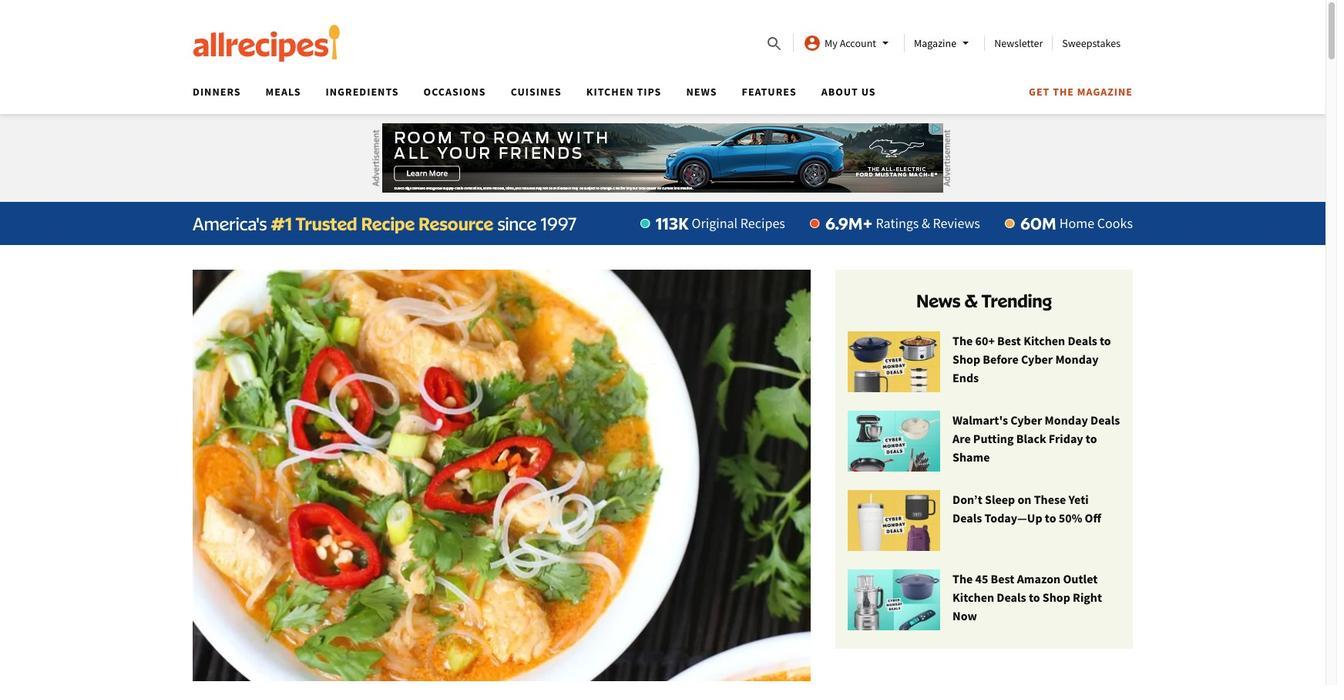Task type: describe. For each thing, give the bounding box(es) containing it.
#1
[[271, 213, 292, 234]]

don't
[[953, 492, 983, 507]]

america's
[[193, 213, 267, 234]]

america's #1 trusted recipe resource since 1997
[[193, 213, 577, 234]]

cyber inside the 60+ best kitchen deals to shop before cyber monday ends
[[1021, 352, 1053, 367]]

shame
[[953, 449, 990, 465]]

deals inside don't sleep on these yeti deals today—up to 50% off
[[953, 510, 982, 526]]

don't sleep on these yeti deals today—up to 50% off link
[[848, 490, 1121, 552]]

before
[[983, 352, 1019, 367]]

to inside the 60+ best kitchen deals to shop before cyber monday ends
[[1100, 333, 1111, 348]]

friday
[[1049, 431, 1084, 446]]

yeti is on rare sale at amazo score deals before theyâre gone image
[[848, 490, 940, 552]]

us
[[862, 85, 876, 99]]

deals inside the 60+ best kitchen deals to shop before cyber monday ends
[[1068, 333, 1098, 348]]

kitchen inside navigation
[[587, 85, 634, 99]]

ends
[[953, 370, 979, 385]]

kitchen inside the 45 best amazon outlet kitchen deals to shop right now
[[953, 590, 995, 605]]

magazine
[[914, 36, 957, 50]]

50%
[[1059, 510, 1083, 526]]

walmart's cyber monday deals are putting black friday to shame link
[[848, 411, 1121, 473]]

1 horizontal spatial &
[[965, 290, 978, 311]]

cyber inside the walmart's cyber monday deals are putting black friday to shame
[[1011, 412, 1043, 428]]

off
[[1085, 510, 1102, 526]]

ingredients
[[326, 85, 399, 99]]

kitchen inside the 60+ best kitchen deals to shop before cyber monday ends
[[1024, 333, 1066, 348]]

news for 'news' 'link'
[[686, 85, 717, 99]]

cyber monday walmart story tout image
[[848, 411, 940, 473]]

putting
[[974, 431, 1014, 446]]

to inside the 45 best amazon outlet kitchen deals to shop right now
[[1029, 590, 1040, 605]]

the 45 best amazon outlet kitchen deals to shop right now link
[[848, 570, 1121, 632]]

caret_down image
[[957, 34, 975, 52]]

caret_down image
[[876, 34, 895, 52]]

about
[[822, 85, 859, 99]]

6.9m+
[[826, 214, 873, 234]]

best for 60+
[[998, 333, 1021, 348]]

black
[[1017, 431, 1047, 446]]

get
[[1029, 85, 1050, 99]]

the 30 best amazon outlet kitchen deals to shop right now, up to 50% off image
[[848, 570, 940, 632]]

meals
[[266, 85, 301, 99]]

& inside '6.9m+ ratings & reviews'
[[922, 214, 930, 232]]

to inside the walmart's cyber monday deals are putting black friday to shame
[[1086, 431, 1097, 446]]

original
[[692, 214, 738, 232]]

account image
[[803, 34, 822, 52]]

today—up
[[985, 510, 1043, 526]]

now
[[953, 608, 977, 624]]

advertisement region
[[382, 123, 944, 193]]

the for the 60+ best kitchen deals to shop before cyber monday ends
[[953, 333, 973, 348]]

about us
[[822, 85, 876, 99]]

magazine
[[1078, 85, 1133, 99]]

my account button
[[803, 34, 895, 52]]

account
[[840, 36, 876, 50]]

features
[[742, 85, 797, 99]]

dinners link
[[193, 85, 241, 99]]

resource
[[419, 213, 494, 234]]

45
[[976, 571, 989, 587]]

newsletter
[[995, 36, 1043, 50]]

news link
[[686, 85, 717, 99]]

recipes
[[741, 214, 785, 232]]

cuisines
[[511, 85, 562, 99]]

navigation inside banner
[[180, 80, 1133, 114]]

banner containing my account
[[0, 0, 1326, 114]]

1997
[[541, 213, 577, 234]]

since
[[498, 213, 537, 234]]

these
[[1034, 492, 1066, 507]]



Task type: locate. For each thing, give the bounding box(es) containing it.
&
[[922, 214, 930, 232], [965, 290, 978, 311]]

ratings
[[876, 214, 919, 232]]

cyber right before
[[1021, 352, 1053, 367]]

best
[[998, 333, 1021, 348], [991, 571, 1015, 587]]

best inside the 60+ best kitchen deals to shop before cyber monday ends
[[998, 333, 1021, 348]]

best inside the 45 best amazon outlet kitchen deals to shop right now
[[991, 571, 1015, 587]]

1 the from the top
[[953, 333, 973, 348]]

0 vertical spatial cyber
[[1021, 352, 1053, 367]]

2 vertical spatial kitchen
[[953, 590, 995, 605]]

113k original recipes
[[656, 214, 785, 234]]

home
[[1060, 214, 1095, 232]]

kitchen
[[587, 85, 634, 99], [1024, 333, 1066, 348], [953, 590, 995, 605]]

cuisines link
[[511, 85, 562, 99]]

trending
[[982, 290, 1052, 311]]

trusted
[[296, 213, 357, 234]]

walmart's cyber monday deals are putting black friday to shame
[[953, 412, 1120, 465]]

60+
[[976, 333, 995, 348]]

to
[[1100, 333, 1111, 348], [1086, 431, 1097, 446], [1045, 510, 1057, 526], [1029, 590, 1040, 605]]

banner
[[0, 0, 1326, 114]]

1 horizontal spatial kitchen
[[953, 590, 995, 605]]

1 vertical spatial monday
[[1045, 412, 1088, 428]]

0 horizontal spatial news
[[686, 85, 717, 99]]

0 vertical spatial kitchen
[[587, 85, 634, 99]]

are
[[953, 431, 971, 446]]

features link
[[742, 85, 797, 99]]

navigation
[[180, 80, 1133, 114]]

the inside the 60+ best kitchen deals to shop before cyber monday ends
[[953, 333, 973, 348]]

yeti
[[1069, 492, 1089, 507]]

kitchen left tips
[[587, 85, 634, 99]]

news
[[686, 85, 717, 99], [916, 290, 961, 311]]

sweepstakes link
[[1062, 36, 1121, 50]]

top-down view of a bowl of thai-style red coconut chicken curry garnished with cilantro and chile slices image
[[193, 270, 811, 682]]

on
[[1018, 492, 1032, 507]]

60m home cooks
[[1021, 214, 1133, 234]]

get the magazine
[[1029, 85, 1133, 99]]

get the magazine link
[[1029, 85, 1133, 99]]

0 vertical spatial the
[[953, 333, 973, 348]]

my
[[825, 36, 838, 50]]

to inside don't sleep on these yeti deals today—up to 50% off
[[1045, 510, 1057, 526]]

0 horizontal spatial &
[[922, 214, 930, 232]]

meals link
[[266, 85, 301, 99]]

right
[[1073, 590, 1102, 605]]

0 vertical spatial &
[[922, 214, 930, 232]]

monday inside the 60+ best kitchen deals to shop before cyber monday ends
[[1056, 352, 1099, 367]]

& right ratings
[[922, 214, 930, 232]]

deals
[[1068, 333, 1098, 348], [1091, 412, 1120, 428], [953, 510, 982, 526], [997, 590, 1027, 605]]

shop inside the 60+ best kitchen deals to shop before cyber monday ends
[[953, 352, 981, 367]]

my account
[[825, 36, 876, 50]]

2 horizontal spatial kitchen
[[1024, 333, 1066, 348]]

1 vertical spatial the
[[953, 571, 973, 587]]

deals inside the 45 best amazon outlet kitchen deals to shop right now
[[997, 590, 1027, 605]]

about us link
[[822, 85, 876, 99]]

the
[[953, 333, 973, 348], [953, 571, 973, 587]]

shop
[[953, 352, 981, 367], [1043, 590, 1071, 605]]

news & trending
[[916, 290, 1052, 311]]

recipe
[[361, 213, 415, 234]]

1 horizontal spatial news
[[916, 290, 961, 311]]

1 horizontal spatial shop
[[1043, 590, 1071, 605]]

the
[[1053, 85, 1075, 99]]

1 vertical spatial cyber
[[1011, 412, 1043, 428]]

sweepstakes
[[1062, 36, 1121, 50]]

2 the from the top
[[953, 571, 973, 587]]

the 45 best amazon outlet kitchen deals to shop right now
[[953, 571, 1102, 624]]

0 horizontal spatial kitchen
[[587, 85, 634, 99]]

shop up ends
[[953, 352, 981, 367]]

the left 45
[[953, 571, 973, 587]]

outlet
[[1063, 571, 1098, 587]]

the left 60+
[[953, 333, 973, 348]]

113k
[[656, 214, 689, 234]]

1 vertical spatial kitchen
[[1024, 333, 1066, 348]]

1 vertical spatial shop
[[1043, 590, 1071, 605]]

6.9m+ ratings & reviews
[[826, 214, 980, 234]]

walmart's
[[953, 412, 1008, 428]]

news for news & trending
[[916, 290, 961, 311]]

reviews
[[933, 214, 980, 232]]

ingredients link
[[326, 85, 399, 99]]

navigation containing dinners
[[180, 80, 1133, 114]]

0 horizontal spatial shop
[[953, 352, 981, 367]]

& up 60+
[[965, 290, 978, 311]]

deals inside the walmart's cyber monday deals are putting black friday to shame
[[1091, 412, 1120, 428]]

kitchen tips link
[[587, 85, 662, 99]]

best for 45
[[991, 571, 1015, 587]]

0 vertical spatial news
[[686, 85, 717, 99]]

kitchen down 45
[[953, 590, 995, 605]]

cyber up "black"
[[1011, 412, 1043, 428]]

shop inside the 45 best amazon outlet kitchen deals to shop right now
[[1043, 590, 1071, 605]]

news inside navigation
[[686, 85, 717, 99]]

the 60+ best kitchen deals to shop before cyber monday ends
[[953, 333, 1111, 385]]

occasions
[[424, 85, 486, 99]]

monday right before
[[1056, 352, 1099, 367]]

amazon
[[1017, 571, 1061, 587]]

the 60+ best kitchen deals to shop before cyber monday ends link
[[848, 331, 1121, 393]]

search image
[[766, 35, 784, 53]]

shop down "amazon"
[[1043, 590, 1071, 605]]

best up before
[[998, 333, 1021, 348]]

occasions link
[[424, 85, 486, 99]]

roundup nordstrom rack image
[[848, 331, 940, 393]]

1 vertical spatial &
[[965, 290, 978, 311]]

magazine button
[[914, 34, 975, 52]]

don't sleep on these yeti deals today—up to 50% off
[[953, 492, 1102, 526]]

0 vertical spatial monday
[[1056, 352, 1099, 367]]

home image
[[193, 25, 341, 62]]

cooks
[[1098, 214, 1133, 232]]

sleep
[[985, 492, 1015, 507]]

kitchen down trending
[[1024, 333, 1066, 348]]

news right tips
[[686, 85, 717, 99]]

cyber
[[1021, 352, 1053, 367], [1011, 412, 1043, 428]]

the inside the 45 best amazon outlet kitchen deals to shop right now
[[953, 571, 973, 587]]

newsletter button
[[995, 36, 1043, 50]]

0 vertical spatial shop
[[953, 352, 981, 367]]

60m
[[1021, 214, 1057, 234]]

monday inside the walmart's cyber monday deals are putting black friday to shame
[[1045, 412, 1088, 428]]

1 vertical spatial best
[[991, 571, 1015, 587]]

1 vertical spatial news
[[916, 290, 961, 311]]

monday
[[1056, 352, 1099, 367], [1045, 412, 1088, 428]]

kitchen tips
[[587, 85, 662, 99]]

0 vertical spatial best
[[998, 333, 1021, 348]]

the for the 45 best amazon outlet kitchen deals to shop right now
[[953, 571, 973, 587]]

news up the roundup nordstrom rack image
[[916, 290, 961, 311]]

dinners
[[193, 85, 241, 99]]

tips
[[637, 85, 662, 99]]

monday up friday
[[1045, 412, 1088, 428]]

best right 45
[[991, 571, 1015, 587]]



Task type: vqa. For each thing, say whether or not it's contained in the screenshot.
the 6.9M+ Ratings & Reviews
yes



